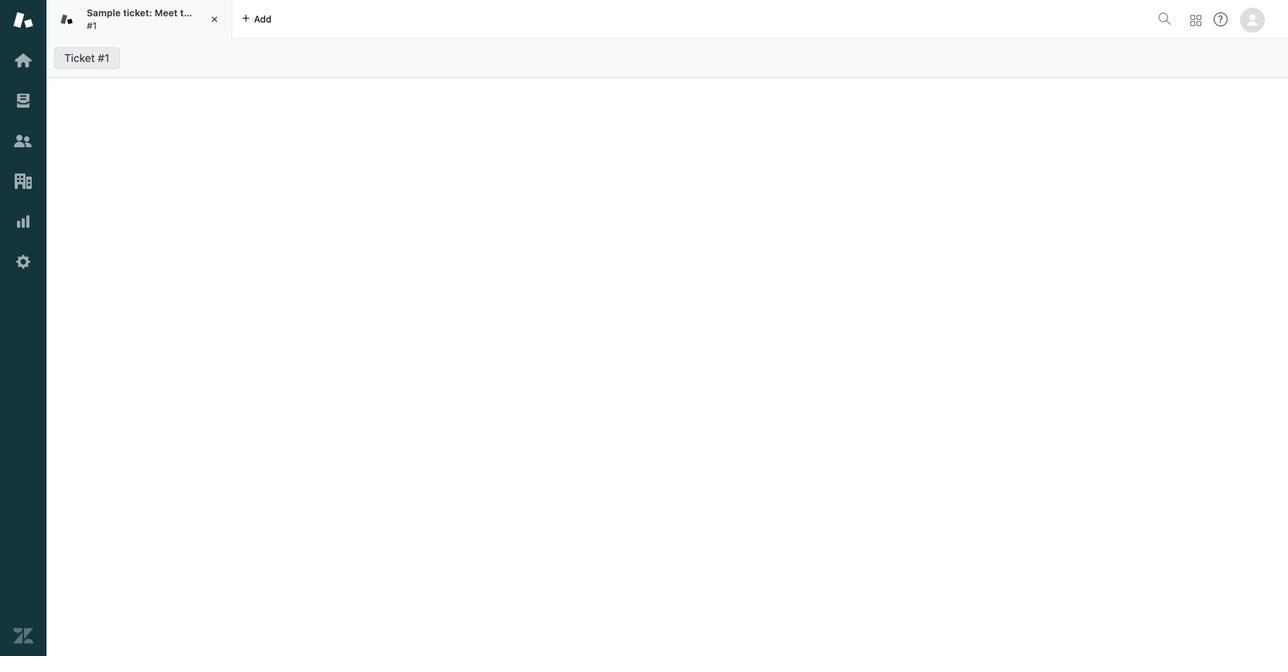 Task type: locate. For each thing, give the bounding box(es) containing it.
tabs tab list
[[46, 0, 1152, 39]]

example
[[64, 52, 107, 64]]

reporting image
[[13, 212, 33, 232]]

secondary element
[[46, 43, 1288, 74]]

main element
[[0, 0, 46, 656]]

add button
[[232, 0, 281, 38]]

admin image
[[13, 252, 33, 272]]

sample
[[87, 7, 121, 18]]

tab
[[46, 0, 232, 39]]

ticket
[[198, 7, 223, 18]]



Task type: describe. For each thing, give the bounding box(es) containing it.
zendesk support image
[[13, 10, 33, 30]]

meet
[[155, 7, 178, 18]]

context panel element
[[957, 78, 1251, 618]]

sample ticket: meet the ticket #1
[[87, 7, 223, 31]]

get started image
[[13, 50, 33, 71]]

#1
[[87, 20, 97, 31]]

zendesk products image
[[1191, 15, 1202, 26]]

tab containing sample ticket: meet the ticket
[[46, 0, 232, 39]]

views image
[[13, 91, 33, 111]]

zendesk image
[[13, 626, 33, 646]]

the
[[180, 7, 195, 18]]

customers image
[[13, 131, 33, 151]]

(create)
[[110, 52, 149, 64]]

ticket:
[[123, 7, 152, 18]]

add
[[254, 14, 272, 24]]

get help image
[[1214, 12, 1228, 26]]

example (create)
[[64, 52, 149, 64]]

example (create) button
[[54, 47, 159, 69]]

organizations image
[[13, 171, 33, 191]]

close image
[[207, 12, 222, 27]]



Task type: vqa. For each thing, say whether or not it's contained in the screenshot.
Interactions
no



